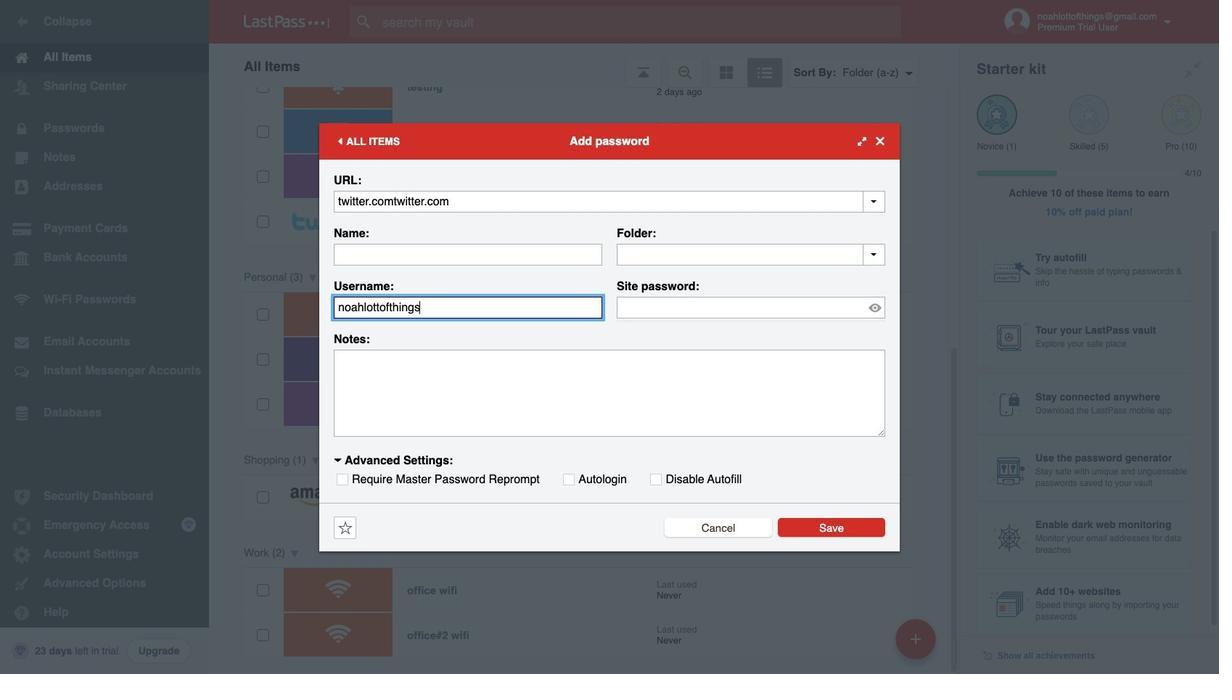 Task type: describe. For each thing, give the bounding box(es) containing it.
main navigation navigation
[[0, 0, 209, 675]]



Task type: locate. For each thing, give the bounding box(es) containing it.
search my vault text field
[[350, 6, 930, 38]]

None text field
[[334, 191, 886, 212], [617, 244, 886, 265], [334, 297, 603, 318], [334, 191, 886, 212], [617, 244, 886, 265], [334, 297, 603, 318]]

dialog
[[319, 123, 900, 551]]

Search search field
[[350, 6, 930, 38]]

None text field
[[334, 244, 603, 265], [334, 350, 886, 437], [334, 244, 603, 265], [334, 350, 886, 437]]

lastpass image
[[244, 15, 330, 28]]

new item navigation
[[891, 615, 945, 675]]

new item image
[[911, 634, 921, 644]]

None password field
[[617, 297, 886, 318]]

vault options navigation
[[209, 44, 960, 87]]



Task type: vqa. For each thing, say whether or not it's contained in the screenshot.
dialog
yes



